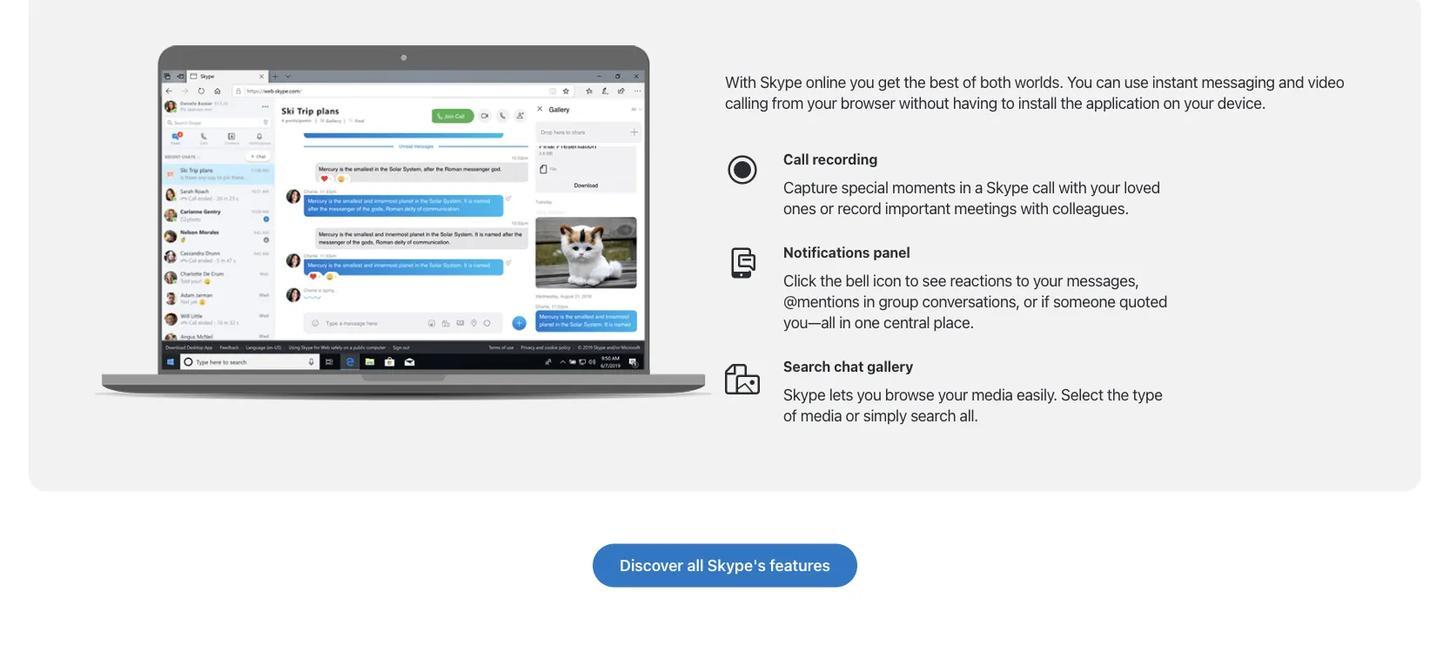 Task type: vqa. For each thing, say whether or not it's contained in the screenshot.
"conversations,"
yes



Task type: describe. For each thing, give the bounding box(es) containing it.
0 vertical spatial media
[[972, 385, 1013, 404]]

the down you
[[1061, 93, 1083, 112]]

of inside the skype lets you browse your media easily. select the type of media or simply search all.
[[784, 406, 797, 425]]

from
[[772, 93, 804, 112]]

or inside capture special moments in a skype call with your loved ones or record important meetings with colleagues.
[[820, 199, 834, 218]]

chat
[[834, 358, 864, 374]]

you inside the skype lets you browse your media easily. select the type of media or simply search all.
[[857, 385, 882, 404]]

video
[[1308, 72, 1345, 91]]

you
[[1067, 72, 1093, 91]]

device.
[[1218, 93, 1266, 112]]

moments
[[892, 178, 956, 197]]

messages,
[[1067, 271, 1140, 290]]

skype inside capture special moments in a skype call with your loved ones or record important meetings with colleagues.
[[987, 178, 1029, 197]]

instant
[[1153, 72, 1198, 91]]

messaging
[[1202, 72, 1275, 91]]

all
[[687, 556, 704, 575]]

the up without
[[904, 72, 926, 91]]

worlds.
[[1015, 72, 1064, 91]]

skype lets you browse your media easily. select the type of media or simply search all.
[[784, 385, 1163, 425]]

in inside capture special moments in a skype call with your loved ones or record important meetings with colleagues.
[[960, 178, 971, 197]]

skype inside with skype online you get the best of both worlds. you can use instant messaging and video calling from your browser without having to install the application on your device.
[[760, 72, 802, 91]]

online
[[806, 72, 846, 91]]

one
[[855, 313, 880, 332]]

search
[[784, 358, 831, 374]]

important
[[885, 199, 951, 218]]

best
[[930, 72, 959, 91]]

central
[[884, 313, 930, 332]]

notifications panel
[[784, 244, 911, 261]]

select
[[1062, 385, 1104, 404]]

the inside click the bell icon to see reactions to your messages, @mentions in group conversations, or if someone quoted you—all in one central place.
[[820, 271, 842, 290]]

your inside the skype lets you browse your media easily. select the type of media or simply search all.
[[938, 385, 968, 404]]

someone
[[1053, 292, 1116, 311]]

or inside the skype lets you browse your media easily. select the type of media or simply search all.
[[846, 406, 860, 425]]

skype inside the skype lets you browse your media easily. select the type of media or simply search all.
[[784, 385, 826, 404]]

0 vertical spatial with
[[1059, 178, 1087, 197]]

bell
[[846, 271, 870, 290]]

panel
[[874, 244, 911, 261]]

click the bell icon to see reactions to your messages, @mentions in group conversations, or if someone quoted you—all in one central place.
[[784, 271, 1168, 332]]

conversations,
[[922, 292, 1020, 311]]

see
[[923, 271, 947, 290]]

of inside with skype online you get the best of both worlds. you can use instant messaging and video calling from your browser without having to install the application on your device.
[[963, 72, 977, 91]]

get
[[878, 72, 900, 91]]

2 horizontal spatial to
[[1016, 271, 1030, 290]]

call
[[784, 151, 809, 168]]

type
[[1133, 385, 1163, 404]]



Task type: locate. For each thing, give the bounding box(es) containing it.
you up the simply
[[857, 385, 882, 404]]

with
[[725, 72, 757, 91]]

0 vertical spatial skype
[[760, 72, 802, 91]]

2 vertical spatial in
[[839, 313, 851, 332]]

search
[[911, 406, 956, 425]]

skype right a
[[987, 178, 1029, 197]]

with skype online you get the best of both worlds. you can use instant messaging and video calling from your browser without having to install the application on your device.
[[725, 72, 1345, 112]]

record
[[838, 199, 882, 218]]

having
[[953, 93, 998, 112]]

discover all skype's features
[[620, 556, 831, 575]]

0 horizontal spatial or
[[820, 199, 834, 218]]

with up colleagues.
[[1059, 178, 1087, 197]]

meetings
[[955, 199, 1017, 218]]

1 vertical spatial in
[[864, 292, 875, 311]]

0 vertical spatial you
[[850, 72, 875, 91]]

if
[[1042, 292, 1050, 311]]

0 horizontal spatial in
[[839, 313, 851, 332]]

special
[[842, 178, 889, 197]]

the inside the skype lets you browse your media easily. select the type of media or simply search all.
[[1108, 385, 1129, 404]]

application
[[1086, 93, 1160, 112]]

0 vertical spatial in
[[960, 178, 971, 197]]

reactions
[[950, 271, 1013, 290]]

of down search
[[784, 406, 797, 425]]

the left type
[[1108, 385, 1129, 404]]

the
[[904, 72, 926, 91], [1061, 93, 1083, 112], [820, 271, 842, 290], [1108, 385, 1129, 404]]

1 vertical spatial skype
[[987, 178, 1029, 197]]

skype's
[[708, 556, 766, 575]]

your inside click the bell icon to see reactions to your messages, @mentions in group conversations, or if someone quoted you—all in one central place.
[[1033, 271, 1063, 290]]

media
[[972, 385, 1013, 404], [801, 406, 842, 425]]

on
[[1164, 93, 1181, 112]]

1 vertical spatial with
[[1021, 199, 1049, 218]]

skype up from
[[760, 72, 802, 91]]

your up all.
[[938, 385, 968, 404]]

without
[[899, 93, 949, 112]]

place.
[[934, 313, 974, 332]]

in
[[960, 178, 971, 197], [864, 292, 875, 311], [839, 313, 851, 332]]

you inside with skype online you get the best of both worlds. you can use instant messaging and video calling from your browser without having to install the application on your device.
[[850, 72, 875, 91]]

of up 'having'
[[963, 72, 977, 91]]

skype web on edge image
[[81, 45, 725, 400]]

1 horizontal spatial with
[[1059, 178, 1087, 197]]

can
[[1097, 72, 1121, 91]]

1 vertical spatial or
[[1024, 292, 1038, 311]]

the up @mentions
[[820, 271, 842, 290]]


[[725, 359, 760, 394]]

to right reactions
[[1016, 271, 1030, 290]]

1 vertical spatial media
[[801, 406, 842, 425]]

discover all skype's features link
[[593, 544, 858, 587]]

media up all.
[[972, 385, 1013, 404]]

easily.
[[1017, 385, 1058, 404]]

of
[[963, 72, 977, 91], [784, 406, 797, 425]]

call recording
[[784, 151, 878, 168]]

1 horizontal spatial media
[[972, 385, 1013, 404]]

1 horizontal spatial of
[[963, 72, 977, 91]]

or left if
[[1024, 292, 1038, 311]]

recording
[[813, 151, 878, 168]]

browse
[[885, 385, 935, 404]]

you up browser
[[850, 72, 875, 91]]

colleagues.
[[1053, 199, 1129, 218]]

@mentions
[[784, 292, 860, 311]]

2 vertical spatial skype
[[784, 385, 826, 404]]

icon
[[873, 271, 902, 290]]

loved
[[1124, 178, 1161, 197]]

call
[[1033, 178, 1055, 197]]

a
[[975, 178, 983, 197]]

skype
[[760, 72, 802, 91], [987, 178, 1029, 197], [784, 385, 826, 404]]

to
[[1001, 93, 1015, 112], [905, 271, 919, 290], [1016, 271, 1030, 290]]

1 horizontal spatial in
[[864, 292, 875, 311]]

simply
[[864, 406, 907, 425]]

all.
[[960, 406, 979, 425]]

discover
[[620, 556, 684, 575]]

0 horizontal spatial to
[[905, 271, 919, 290]]

and
[[1279, 72, 1305, 91]]

in up one
[[864, 292, 875, 311]]

skype down search
[[784, 385, 826, 404]]

features
[[770, 556, 831, 575]]

media down lets
[[801, 406, 842, 425]]

gallery
[[867, 358, 914, 374]]

2 horizontal spatial or
[[1024, 292, 1038, 311]]

2 horizontal spatial in
[[960, 178, 971, 197]]

ones
[[784, 199, 817, 218]]

lets
[[829, 385, 853, 404]]

both
[[980, 72, 1011, 91]]

0 vertical spatial or
[[820, 199, 834, 218]]

1 horizontal spatial or
[[846, 406, 860, 425]]

browser
[[841, 93, 896, 112]]

0 horizontal spatial media
[[801, 406, 842, 425]]

0 horizontal spatial with
[[1021, 199, 1049, 218]]

your right on
[[1184, 93, 1214, 112]]

group
[[879, 292, 919, 311]]

your inside capture special moments in a skype call with your loved ones or record important meetings with colleagues.
[[1091, 178, 1121, 197]]

capture special moments in a skype call with your loved ones or record important meetings with colleagues.
[[784, 178, 1161, 218]]


[[725, 245, 760, 280]]

quoted
[[1120, 292, 1168, 311]]

notifications
[[784, 244, 870, 261]]

calling
[[725, 93, 768, 112]]

in left one
[[839, 313, 851, 332]]

your down online
[[807, 93, 837, 112]]

1 vertical spatial of
[[784, 406, 797, 425]]

click
[[784, 271, 817, 290]]

1 vertical spatial you
[[857, 385, 882, 404]]

2 vertical spatial or
[[846, 406, 860, 425]]

use
[[1125, 72, 1149, 91]]

to left the see
[[905, 271, 919, 290]]

or down lets
[[846, 406, 860, 425]]

with
[[1059, 178, 1087, 197], [1021, 199, 1049, 218]]

1 horizontal spatial to
[[1001, 93, 1015, 112]]

you—all
[[784, 313, 836, 332]]

install
[[1019, 93, 1057, 112]]

or
[[820, 199, 834, 218], [1024, 292, 1038, 311], [846, 406, 860, 425]]

search chat gallery
[[784, 358, 914, 374]]

your up if
[[1033, 271, 1063, 290]]

or down capture
[[820, 199, 834, 218]]

0 horizontal spatial of
[[784, 406, 797, 425]]

your
[[807, 93, 837, 112], [1184, 93, 1214, 112], [1091, 178, 1121, 197], [1033, 271, 1063, 290], [938, 385, 968, 404]]

in left a
[[960, 178, 971, 197]]

to down 'both'
[[1001, 93, 1015, 112]]

or inside click the bell icon to see reactions to your messages, @mentions in group conversations, or if someone quoted you—all in one central place.
[[1024, 292, 1038, 311]]

to inside with skype online you get the best of both worlds. you can use instant messaging and video calling from your browser without having to install the application on your device.
[[1001, 93, 1015, 112]]

0 vertical spatial of
[[963, 72, 977, 91]]


[[725, 152, 760, 187]]

capture
[[784, 178, 838, 197]]

you
[[850, 72, 875, 91], [857, 385, 882, 404]]

with down call
[[1021, 199, 1049, 218]]

your up colleagues.
[[1091, 178, 1121, 197]]



